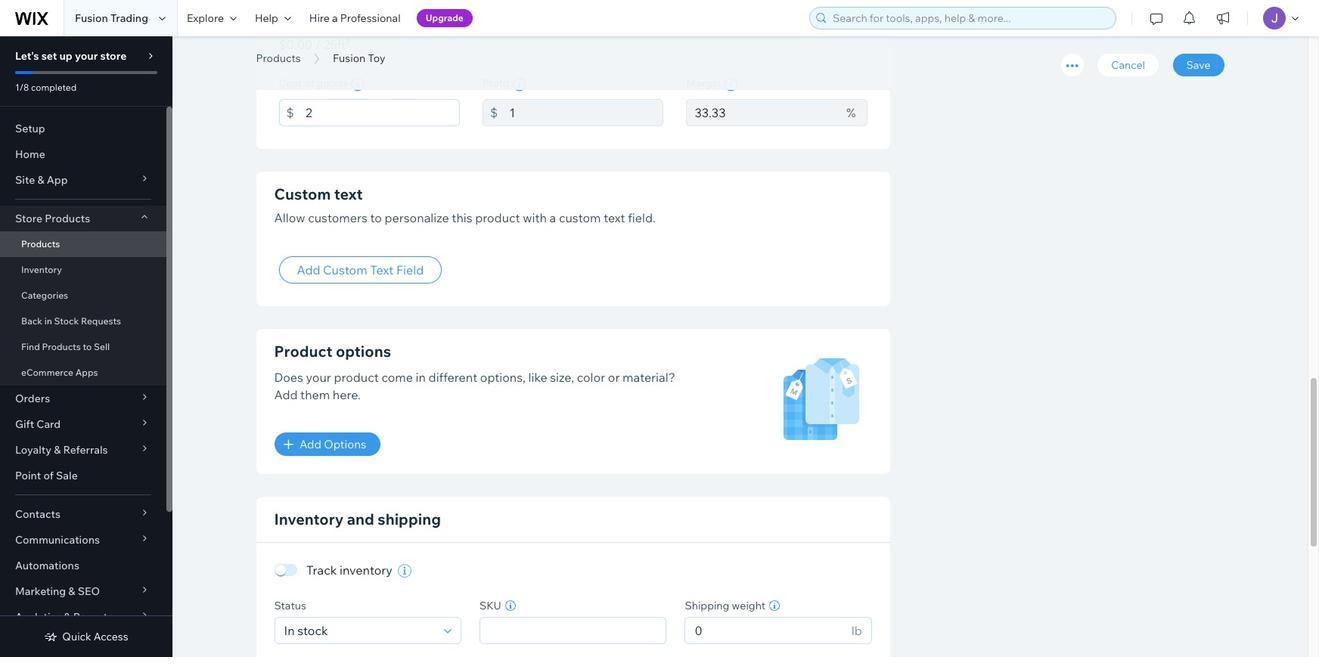Task type: describe. For each thing, give the bounding box(es) containing it.
add options
[[299, 438, 366, 452]]

size,
[[550, 370, 574, 385]]

find products to sell
[[21, 341, 110, 352]]

marketing & seo button
[[0, 579, 166, 604]]

quick access
[[62, 630, 128, 644]]

product
[[274, 342, 332, 361]]

products inside fusion toy form
[[256, 51, 301, 65]]

0 vertical spatial text
[[334, 185, 363, 204]]

products down the store
[[21, 238, 60, 250]]

lb
[[852, 623, 862, 638]]

site & app button
[[0, 167, 166, 193]]

0 horizontal spatial a
[[332, 11, 338, 25]]

25ft²
[[324, 37, 351, 52]]

apps
[[75, 367, 98, 378]]

fusion toy form
[[172, 0, 1319, 657]]

app
[[47, 173, 68, 187]]

marketing & seo
[[15, 585, 100, 598]]

fusion up cost
[[256, 33, 343, 67]]

analytics & reports button
[[0, 604, 166, 630]]

reports
[[73, 610, 113, 624]]

seo
[[78, 585, 100, 598]]

and
[[347, 510, 374, 529]]

with
[[523, 210, 547, 225]]

help button
[[246, 0, 300, 36]]

color
[[577, 370, 605, 385]]

add for add custom text field
[[297, 263, 320, 278]]

different
[[429, 370, 477, 385]]

analytics
[[15, 610, 61, 624]]

hire a professional link
[[300, 0, 410, 36]]

& for analytics
[[64, 610, 71, 624]]

your inside the sidebar element
[[75, 49, 98, 63]]

gift card
[[15, 418, 61, 431]]

here.
[[333, 387, 361, 402]]

ecommerce apps
[[21, 367, 98, 378]]

store
[[15, 212, 42, 225]]

gift card button
[[0, 411, 166, 437]]

does
[[274, 370, 303, 385]]

cancel
[[1111, 58, 1145, 72]]

in inside does your product come in different options, like size, color or material? add them here.
[[416, 370, 426, 385]]

let's set up your store
[[15, 49, 127, 63]]

back in stock requests link
[[0, 309, 166, 334]]

& for loyalty
[[54, 443, 61, 457]]

status
[[274, 599, 306, 612]]

1/8 completed
[[15, 82, 77, 93]]

like
[[528, 370, 547, 385]]

add custom text field button
[[279, 257, 442, 284]]

back
[[21, 315, 42, 327]]

home
[[15, 147, 45, 161]]

0 horizontal spatial products link
[[0, 231, 166, 257]]

options
[[324, 438, 366, 452]]

info tooltip image for margin
[[724, 78, 738, 92]]

point of sale
[[15, 469, 78, 483]]

add options button
[[274, 433, 380, 456]]

fusion up goods
[[333, 51, 366, 65]]

sale
[[56, 469, 78, 483]]

back in stock requests
[[21, 315, 121, 327]]

custom
[[559, 210, 601, 225]]

inventory for inventory
[[21, 264, 62, 275]]

site & app
[[15, 173, 68, 187]]

1 $ from the left
[[286, 105, 294, 120]]

communications button
[[0, 527, 166, 553]]

1/8
[[15, 82, 29, 93]]

plus xs image
[[284, 441, 293, 450]]

referrals
[[63, 443, 108, 457]]

field
[[396, 263, 424, 278]]

products inside dropdown button
[[45, 212, 90, 225]]

or
[[608, 370, 620, 385]]

your inside does your product come in different options, like size, color or material? add them here.
[[306, 370, 331, 385]]

of for goods
[[304, 76, 314, 90]]

marketing
[[15, 585, 66, 598]]

help
[[255, 11, 278, 25]]

them
[[300, 387, 330, 402]]

hire
[[309, 11, 330, 25]]

save button
[[1173, 54, 1224, 76]]

home link
[[0, 141, 166, 167]]

options,
[[480, 370, 526, 385]]

cost of goods
[[279, 76, 348, 90]]

1 vertical spatial text
[[604, 210, 625, 225]]

sell
[[94, 341, 110, 352]]

allow
[[274, 210, 305, 225]]

requests
[[81, 315, 121, 327]]

products link inside fusion toy form
[[248, 51, 308, 66]]

fusion toy down hire
[[256, 33, 395, 67]]

loyalty
[[15, 443, 51, 457]]

product options
[[274, 342, 391, 361]]

products up ecommerce apps
[[42, 341, 81, 352]]

quick access button
[[44, 630, 128, 644]]

trading
[[110, 11, 148, 25]]

find
[[21, 341, 40, 352]]

communications
[[15, 533, 100, 547]]



Task type: vqa. For each thing, say whether or not it's contained in the screenshot.
Return Policy
no



Task type: locate. For each thing, give the bounding box(es) containing it.
1 vertical spatial inventory
[[274, 510, 344, 529]]

add inside does your product come in different options, like size, color or material? add them here.
[[274, 387, 298, 402]]

to right customers
[[370, 210, 382, 225]]

find products to sell link
[[0, 334, 166, 360]]

1 vertical spatial your
[[306, 370, 331, 385]]

upgrade
[[426, 12, 464, 23]]

of left sale
[[43, 469, 54, 483]]

%
[[846, 105, 856, 120]]

0 vertical spatial in
[[44, 315, 52, 327]]

1 horizontal spatial info tooltip image
[[724, 78, 738, 92]]

of inside fusion toy form
[[304, 76, 314, 90]]

fusion toy up goods
[[333, 51, 385, 65]]

categories link
[[0, 283, 166, 309]]

track
[[306, 563, 337, 578]]

custom up allow
[[274, 185, 331, 204]]

categories
[[21, 290, 68, 301]]

1 horizontal spatial product
[[475, 210, 520, 225]]

1 vertical spatial add
[[274, 387, 298, 402]]

contacts button
[[0, 501, 166, 527]]

0 vertical spatial products link
[[248, 51, 308, 66]]

professional
[[340, 11, 401, 25]]

cancel button
[[1098, 54, 1159, 76]]

inventory
[[340, 563, 392, 578]]

of for sale
[[43, 469, 54, 483]]

0 horizontal spatial to
[[83, 341, 92, 352]]

come
[[382, 370, 413, 385]]

options
[[336, 342, 391, 361]]

& inside site & app dropdown button
[[37, 173, 44, 187]]

0 horizontal spatial info tooltip image
[[351, 78, 364, 92]]

None field
[[279, 618, 439, 643], [485, 618, 661, 643], [279, 618, 439, 643], [485, 618, 661, 643]]

1 horizontal spatial $
[[490, 105, 498, 120]]

margin
[[686, 76, 721, 90]]

&
[[37, 173, 44, 187], [54, 443, 61, 457], [68, 585, 75, 598], [64, 610, 71, 624]]

inventory up categories
[[21, 264, 62, 275]]

in right back
[[44, 315, 52, 327]]

2 vertical spatial add
[[299, 438, 321, 452]]

$ down cost
[[286, 105, 294, 120]]

text
[[370, 263, 394, 278]]

1 vertical spatial a
[[550, 210, 556, 225]]

custom left text
[[323, 263, 367, 278]]

weight
[[732, 599, 766, 612]]

0 horizontal spatial in
[[44, 315, 52, 327]]

info tooltip image right margin
[[724, 78, 738, 92]]

& for site
[[37, 173, 44, 187]]

0 horizontal spatial inventory
[[21, 264, 62, 275]]

1 horizontal spatial text
[[604, 210, 625, 225]]

0 vertical spatial add
[[297, 263, 320, 278]]

analytics & reports
[[15, 610, 113, 624]]

store
[[100, 49, 127, 63]]

up
[[59, 49, 72, 63]]

inventory link
[[0, 257, 166, 283]]

card
[[37, 418, 61, 431]]

personalize
[[385, 210, 449, 225]]

loyalty & referrals button
[[0, 437, 166, 463]]

add
[[297, 263, 320, 278], [274, 387, 298, 402], [299, 438, 321, 452]]

to left sell
[[83, 341, 92, 352]]

1 horizontal spatial your
[[306, 370, 331, 385]]

ecommerce
[[21, 367, 73, 378]]

0 horizontal spatial $
[[286, 105, 294, 120]]

custom inside button
[[323, 263, 367, 278]]

1 vertical spatial custom
[[323, 263, 367, 278]]

store products
[[15, 212, 90, 225]]

contacts
[[15, 508, 60, 521]]

store products button
[[0, 206, 166, 231]]

inventory left and
[[274, 510, 344, 529]]

product right this
[[475, 210, 520, 225]]

0 vertical spatial product
[[475, 210, 520, 225]]

1 vertical spatial in
[[416, 370, 426, 385]]

custom text allow customers to personalize this product with a custom text field.
[[274, 185, 656, 225]]

your
[[75, 49, 98, 63], [306, 370, 331, 385]]

sidebar element
[[0, 36, 172, 657]]

0 horizontal spatial product
[[334, 370, 379, 385]]

let's
[[15, 49, 39, 63]]

0 vertical spatial to
[[370, 210, 382, 225]]

& inside analytics & reports dropdown button
[[64, 610, 71, 624]]

0 horizontal spatial of
[[43, 469, 54, 483]]

upgrade button
[[416, 9, 473, 27]]

1 horizontal spatial a
[[550, 210, 556, 225]]

orders
[[15, 392, 50, 405]]

& inside the loyalty & referrals dropdown button
[[54, 443, 61, 457]]

2 info tooltip image from the left
[[724, 78, 738, 92]]

1 horizontal spatial products link
[[248, 51, 308, 66]]

1 vertical spatial of
[[43, 469, 54, 483]]

None text field
[[306, 99, 460, 126], [509, 99, 664, 126], [686, 99, 839, 126], [306, 99, 460, 126], [509, 99, 664, 126], [686, 99, 839, 126]]

track inventory
[[306, 563, 392, 578]]

$ down profit
[[490, 105, 498, 120]]

1 vertical spatial to
[[83, 341, 92, 352]]

products link down store products
[[0, 231, 166, 257]]

& up quick
[[64, 610, 71, 624]]

& inside marketing & seo "popup button"
[[68, 585, 75, 598]]

explore
[[187, 11, 224, 25]]

add down does
[[274, 387, 298, 402]]

& right site
[[37, 173, 44, 187]]

your up them at the left
[[306, 370, 331, 385]]

of inside the sidebar element
[[43, 469, 54, 483]]

add custom text field
[[297, 263, 424, 278]]

products link up cost
[[248, 51, 308, 66]]

add down allow
[[297, 263, 320, 278]]

/
[[315, 37, 321, 52]]

1 horizontal spatial to
[[370, 210, 382, 225]]

automations
[[15, 559, 79, 573]]

1 vertical spatial products link
[[0, 231, 166, 257]]

access
[[94, 630, 128, 644]]

in right come
[[416, 370, 426, 385]]

save
[[1186, 58, 1211, 72]]

Search for tools, apps, help & more... field
[[828, 8, 1111, 29]]

custom inside custom text allow customers to personalize this product with a custom text field.
[[274, 185, 331, 204]]

profit
[[483, 76, 510, 90]]

0 horizontal spatial your
[[75, 49, 98, 63]]

& right loyalty
[[54, 443, 61, 457]]

product inside does your product come in different options, like size, color or material? add them here.
[[334, 370, 379, 385]]

products link
[[248, 51, 308, 66], [0, 231, 166, 257]]

0.0 number field
[[690, 618, 847, 643]]

field.
[[628, 210, 656, 225]]

0 vertical spatial your
[[75, 49, 98, 63]]

of right cost
[[304, 76, 314, 90]]

inventory inside the sidebar element
[[21, 264, 62, 275]]

fusion toy
[[256, 33, 395, 67], [333, 51, 385, 65]]

text left field.
[[604, 210, 625, 225]]

customers
[[308, 210, 368, 225]]

product up here.
[[334, 370, 379, 385]]

a inside custom text allow customers to personalize this product with a custom text field.
[[550, 210, 556, 225]]

a right hire
[[332, 11, 338, 25]]

in inside the sidebar element
[[44, 315, 52, 327]]

$
[[286, 105, 294, 120], [490, 105, 498, 120]]

to inside the sidebar element
[[83, 341, 92, 352]]

0 vertical spatial custom
[[274, 185, 331, 204]]

shipping weight
[[685, 599, 766, 612]]

info tooltip image right goods
[[351, 78, 364, 92]]

inventory inside fusion toy form
[[274, 510, 344, 529]]

fusion left trading in the left top of the page
[[75, 11, 108, 25]]

add for add options
[[299, 438, 321, 452]]

text up customers
[[334, 185, 363, 204]]

shipping
[[685, 599, 729, 612]]

1 info tooltip image from the left
[[351, 78, 364, 92]]

add right plus xs image
[[299, 438, 321, 452]]

1 horizontal spatial in
[[416, 370, 426, 385]]

gift
[[15, 418, 34, 431]]

info tooltip image
[[513, 78, 526, 92]]

product inside custom text allow customers to personalize this product with a custom text field.
[[475, 210, 520, 225]]

cost
[[279, 76, 302, 90]]

0 vertical spatial of
[[304, 76, 314, 90]]

a
[[332, 11, 338, 25], [550, 210, 556, 225]]

custom
[[274, 185, 331, 204], [323, 263, 367, 278]]

inventory and shipping
[[274, 510, 441, 529]]

automations link
[[0, 553, 166, 579]]

product
[[475, 210, 520, 225], [334, 370, 379, 385]]

& left seo
[[68, 585, 75, 598]]

2 $ from the left
[[490, 105, 498, 120]]

shipping
[[378, 510, 441, 529]]

1 vertical spatial product
[[334, 370, 379, 385]]

& for marketing
[[68, 585, 75, 598]]

loyalty & referrals
[[15, 443, 108, 457]]

0 vertical spatial inventory
[[21, 264, 62, 275]]

your right up
[[75, 49, 98, 63]]

hire a professional
[[309, 11, 401, 25]]

1 horizontal spatial of
[[304, 76, 314, 90]]

inventory for inventory and shipping
[[274, 510, 344, 529]]

products right the store
[[45, 212, 90, 225]]

a right with
[[550, 210, 556, 225]]

1 horizontal spatial inventory
[[274, 510, 344, 529]]

0 vertical spatial a
[[332, 11, 338, 25]]

of
[[304, 76, 314, 90], [43, 469, 54, 483]]

completed
[[31, 82, 77, 93]]

to inside custom text allow customers to personalize this product with a custom text field.
[[370, 210, 382, 225]]

does your product come in different options, like size, color or material? add them here.
[[274, 370, 675, 402]]

sku
[[479, 599, 501, 612]]

products up cost
[[256, 51, 301, 65]]

info tooltip image
[[351, 78, 364, 92], [724, 78, 738, 92]]

goods
[[317, 76, 348, 90]]

info tooltip image for cost of goods
[[351, 78, 364, 92]]

stock
[[54, 315, 79, 327]]

0 horizontal spatial text
[[334, 185, 363, 204]]



